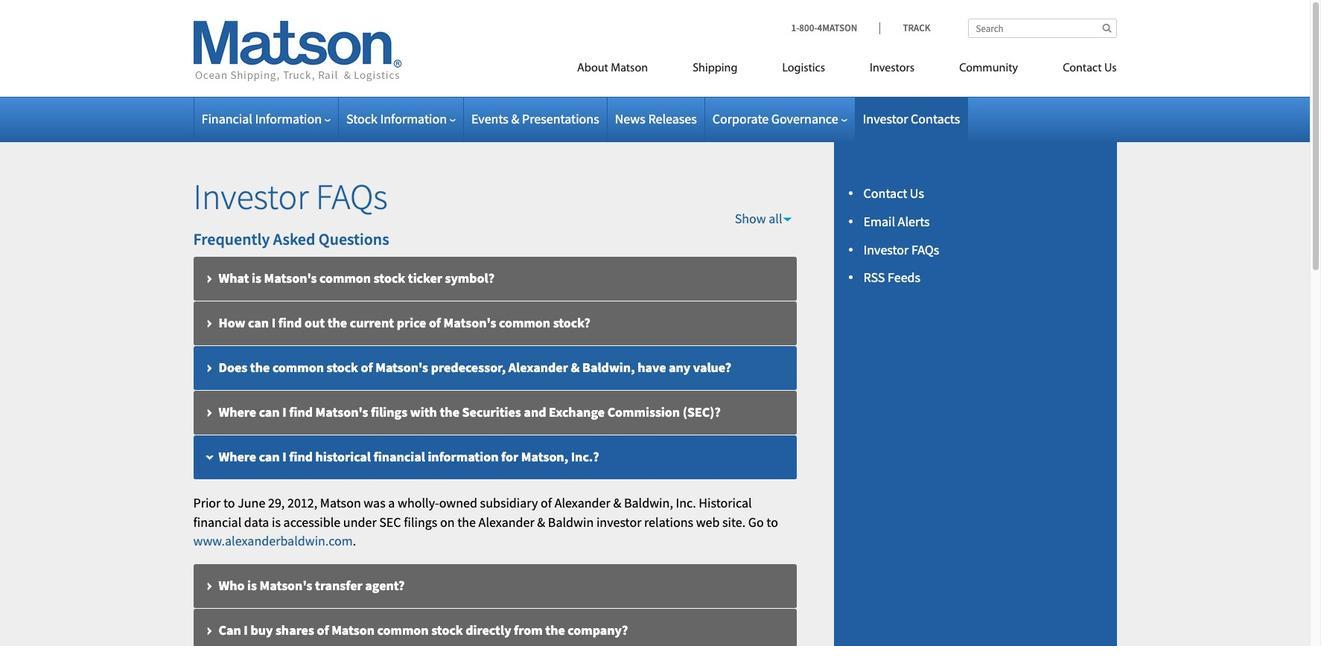 Task type: describe. For each thing, give the bounding box(es) containing it.
alexander inside does the common stock of matson's predecessor, alexander & baldwin, have any value? tab
[[509, 359, 568, 376]]

matson's down how can i find out the current price of matson's common stock?
[[376, 359, 429, 376]]

1 vertical spatial contact us
[[864, 185, 925, 202]]

0 horizontal spatial stock
[[327, 359, 358, 376]]

baldwin
[[548, 514, 594, 531]]

filings inside prior to june 29, 2012, matson was a wholly-owned subsidiary of alexander & baldwin, inc. historical financial data is accessible under sec filings on the alexander & baldwin investor relations web site. go to www.alexanderbaldwin.com .
[[404, 514, 438, 531]]

Search search field
[[968, 19, 1117, 38]]

commission
[[608, 404, 680, 421]]

1 vertical spatial investor
[[193, 174, 309, 219]]

2 horizontal spatial stock
[[432, 622, 463, 639]]

buy
[[251, 622, 273, 639]]

www.alexanderbaldwin.com link
[[193, 533, 353, 550]]

about matson link
[[555, 55, 671, 86]]

investor contacts
[[863, 110, 961, 127]]

0 vertical spatial contact us link
[[1041, 55, 1117, 86]]

inc.
[[676, 495, 696, 512]]

stock information link
[[346, 110, 456, 127]]

financial
[[202, 110, 253, 127]]

investor contacts link
[[863, 110, 961, 127]]

email alerts link
[[864, 213, 930, 230]]

and
[[524, 404, 547, 421]]

securities
[[462, 404, 521, 421]]

800-
[[800, 22, 818, 34]]

of down the current
[[361, 359, 373, 376]]

shares
[[276, 622, 314, 639]]

where can i find historical financial information for matson, inc.? tab
[[193, 436, 797, 481]]

stock information
[[346, 110, 447, 127]]

.
[[353, 533, 356, 550]]

stock
[[346, 110, 378, 127]]

how
[[219, 314, 245, 331]]

matson for prior to june 29, 2012, matson was a wholly-owned subsidiary of alexander & baldwin, inc. historical financial data is accessible under sec filings on the alexander & baldwin investor relations web site. go to www.alexanderbaldwin.com .
[[320, 495, 361, 512]]

2012,
[[288, 495, 318, 512]]

shipping link
[[671, 55, 760, 86]]

us inside top menu navigation
[[1105, 63, 1117, 75]]

track link
[[880, 22, 931, 34]]

show all frequently asked questions
[[193, 210, 783, 250]]

accessible
[[284, 514, 341, 531]]

directly
[[466, 622, 512, 639]]

email alerts
[[864, 213, 930, 230]]

1 horizontal spatial to
[[767, 514, 779, 531]]

current
[[350, 314, 394, 331]]

rss feeds link
[[864, 269, 921, 286]]

0 horizontal spatial us
[[910, 185, 925, 202]]

is for who
[[247, 578, 257, 595]]

was
[[364, 495, 386, 512]]

common left stock? at left
[[499, 314, 551, 331]]

agent?
[[365, 578, 405, 595]]

4matson
[[818, 22, 858, 34]]

symbol?
[[445, 270, 495, 287]]

feeds
[[888, 269, 921, 286]]

& inside tab
[[571, 359, 580, 376]]

find for historical
[[289, 448, 313, 466]]

alerts
[[898, 213, 930, 230]]

data
[[244, 514, 269, 531]]

search image
[[1103, 23, 1112, 33]]

i for out
[[272, 314, 276, 331]]

community
[[960, 63, 1019, 75]]

matson's up the shares on the bottom left of page
[[260, 578, 313, 595]]

owned
[[439, 495, 478, 512]]

predecessor,
[[431, 359, 506, 376]]

wholly-
[[398, 495, 439, 512]]

shipping
[[693, 63, 738, 75]]

corporate governance link
[[713, 110, 848, 127]]

site.
[[723, 514, 746, 531]]

community link
[[937, 55, 1041, 86]]

sec
[[379, 514, 401, 531]]

who
[[219, 578, 245, 595]]

(sec)?
[[683, 404, 721, 421]]

where can i find matson's filings with the securities and exchange commission (sec)?
[[219, 404, 721, 421]]

financial information link
[[202, 110, 331, 127]]

with
[[410, 404, 437, 421]]

for
[[502, 448, 519, 466]]

company?
[[568, 622, 628, 639]]

releases
[[649, 110, 697, 127]]

ticker
[[408, 270, 443, 287]]

where for where can i find matson's filings with the securities and exchange commission (sec)?
[[219, 404, 256, 421]]

contacts
[[911, 110, 961, 127]]

& left baldwin
[[537, 514, 546, 531]]

transfer
[[315, 578, 363, 595]]

email
[[864, 213, 896, 230]]

investor faqs link
[[864, 241, 940, 258]]

i inside 'can i buy shares of matson common stock directly from the company?' tab
[[244, 622, 248, 639]]

matson's up historical
[[316, 404, 368, 421]]

where can i find historical financial information for matson, inc.?
[[219, 448, 599, 466]]

of right the shares on the bottom left of page
[[317, 622, 329, 639]]

top menu navigation
[[510, 55, 1117, 86]]

who is matson's transfer agent?
[[219, 578, 405, 595]]

common down questions
[[320, 270, 371, 287]]

where can i find matson's filings with the securities and exchange commission (sec)? tab
[[193, 391, 797, 436]]

inc.?
[[571, 448, 599, 466]]

logistics link
[[760, 55, 848, 86]]

show all link
[[193, 208, 797, 230]]

1-800-4matson link
[[792, 22, 880, 34]]

where can i find historical financial information for matson, inc.? tab panel
[[193, 494, 797, 551]]

matson inside top menu navigation
[[611, 63, 648, 75]]

financial inside where can i find historical financial information for matson, inc.? tab
[[374, 448, 425, 466]]

i for matson's
[[283, 404, 287, 421]]

presentations
[[522, 110, 600, 127]]

about
[[577, 63, 609, 75]]

find for out
[[278, 314, 302, 331]]

subsidiary
[[480, 495, 538, 512]]

2 vertical spatial alexander
[[479, 514, 535, 531]]

is for what
[[252, 270, 262, 287]]

i for historical
[[283, 448, 287, 466]]

the inside prior to june 29, 2012, matson was a wholly-owned subsidiary of alexander & baldwin, inc. historical financial data is accessible under sec filings on the alexander & baldwin investor relations web site. go to www.alexanderbaldwin.com .
[[458, 514, 476, 531]]

investors
[[870, 63, 915, 75]]



Task type: locate. For each thing, give the bounding box(es) containing it.
1 vertical spatial faqs
[[912, 241, 940, 258]]

& up investor
[[614, 495, 622, 512]]

1 vertical spatial is
[[272, 514, 281, 531]]

1 where from the top
[[219, 404, 256, 421]]

the right with
[[440, 404, 460, 421]]

can i buy shares of matson common stock directly from the company? tab
[[193, 610, 797, 647]]

1-800-4matson
[[792, 22, 858, 34]]

baldwin, up relations
[[624, 495, 673, 512]]

to right go
[[767, 514, 779, 531]]

1 horizontal spatial contact
[[1063, 63, 1102, 75]]

is
[[252, 270, 262, 287], [272, 514, 281, 531], [247, 578, 257, 595]]

does the common stock of matson's predecessor, alexander & baldwin, have any value? tab
[[193, 346, 797, 391]]

any
[[669, 359, 691, 376]]

stock left ticker
[[374, 270, 405, 287]]

can for out
[[248, 314, 269, 331]]

filings left with
[[371, 404, 408, 421]]

june
[[238, 495, 266, 512]]

under
[[343, 514, 377, 531]]

historical
[[316, 448, 371, 466]]

29,
[[268, 495, 285, 512]]

contact down the search search box at the right top of the page
[[1063, 63, 1102, 75]]

us up "alerts"
[[910, 185, 925, 202]]

filings down wholly-
[[404, 514, 438, 531]]

have
[[638, 359, 667, 376]]

what is matson's common stock ticker symbol? tab
[[193, 257, 797, 302]]

1 horizontal spatial stock
[[374, 270, 405, 287]]

alexander up "and"
[[509, 359, 568, 376]]

questions
[[319, 229, 389, 250]]

0 vertical spatial stock
[[374, 270, 405, 287]]

contact us link
[[1041, 55, 1117, 86], [864, 185, 925, 202]]

alexander up baldwin
[[555, 495, 611, 512]]

value?
[[694, 359, 732, 376]]

a
[[388, 495, 395, 512]]

1 vertical spatial stock
[[327, 359, 358, 376]]

1 horizontal spatial us
[[1105, 63, 1117, 75]]

common down agent?
[[377, 622, 429, 639]]

can i buy shares of matson common stock directly from the company?
[[219, 622, 628, 639]]

can for matson's
[[259, 404, 280, 421]]

1 vertical spatial find
[[289, 404, 313, 421]]

show
[[735, 210, 766, 227]]

can inside tab
[[259, 448, 280, 466]]

1 vertical spatial can
[[259, 404, 280, 421]]

2 where from the top
[[219, 448, 256, 466]]

the
[[328, 314, 347, 331], [250, 359, 270, 376], [440, 404, 460, 421], [458, 514, 476, 531], [546, 622, 565, 639]]

is right who
[[247, 578, 257, 595]]

1 vertical spatial filings
[[404, 514, 438, 531]]

0 vertical spatial contact
[[1063, 63, 1102, 75]]

1 horizontal spatial faqs
[[912, 241, 940, 258]]

investor for investor contacts link
[[863, 110, 909, 127]]

1 horizontal spatial contact us
[[1063, 63, 1117, 75]]

events & presentations link
[[472, 110, 600, 127]]

to
[[224, 495, 235, 512], [767, 514, 779, 531]]

1 horizontal spatial investor faqs
[[864, 241, 940, 258]]

0 horizontal spatial contact us link
[[864, 185, 925, 202]]

0 horizontal spatial financial
[[193, 514, 242, 531]]

of right the price
[[429, 314, 441, 331]]

is right the what
[[252, 270, 262, 287]]

of up baldwin
[[541, 495, 552, 512]]

logistics
[[783, 63, 826, 75]]

baldwin, inside tab
[[583, 359, 635, 376]]

news releases link
[[615, 110, 697, 127]]

matson right about
[[611, 63, 648, 75]]

can for historical
[[259, 448, 280, 466]]

does
[[219, 359, 248, 376]]

1 vertical spatial baldwin,
[[624, 495, 673, 512]]

0 vertical spatial find
[[278, 314, 302, 331]]

contact us inside top menu navigation
[[1063, 63, 1117, 75]]

investor down investors link
[[863, 110, 909, 127]]

baldwin, left have
[[583, 359, 635, 376]]

find inside tab
[[289, 448, 313, 466]]

1 horizontal spatial contact us link
[[1041, 55, 1117, 86]]

information for stock information
[[380, 110, 447, 127]]

financial down prior at the left bottom of page
[[193, 514, 242, 531]]

1 information from the left
[[255, 110, 322, 127]]

1 vertical spatial investor faqs
[[864, 241, 940, 258]]

what
[[219, 270, 249, 287]]

historical
[[699, 495, 752, 512]]

2 vertical spatial stock
[[432, 622, 463, 639]]

the right does
[[250, 359, 270, 376]]

1 vertical spatial where
[[219, 448, 256, 466]]

about matson
[[577, 63, 648, 75]]

2 vertical spatial find
[[289, 448, 313, 466]]

1 vertical spatial alexander
[[555, 495, 611, 512]]

& up exchange at the left of page
[[571, 359, 580, 376]]

financial
[[374, 448, 425, 466], [193, 514, 242, 531]]

investor up frequently
[[193, 174, 309, 219]]

2 vertical spatial can
[[259, 448, 280, 466]]

where inside tab
[[219, 448, 256, 466]]

None search field
[[968, 19, 1117, 38]]

who is matson's transfer agent? tab
[[193, 565, 797, 610]]

where inside tab
[[219, 404, 256, 421]]

the right on
[[458, 514, 476, 531]]

all
[[769, 210, 783, 227]]

does the common stock of matson's predecessor, alexander & baldwin, have any value?
[[219, 359, 732, 376]]

can
[[248, 314, 269, 331], [259, 404, 280, 421], [259, 448, 280, 466]]

i
[[272, 314, 276, 331], [283, 404, 287, 421], [283, 448, 287, 466], [244, 622, 248, 639]]

matson up under
[[320, 495, 361, 512]]

1 vertical spatial financial
[[193, 514, 242, 531]]

of inside prior to june 29, 2012, matson was a wholly-owned subsidiary of alexander & baldwin, inc. historical financial data is accessible under sec filings on the alexander & baldwin investor relations web site. go to www.alexanderbaldwin.com .
[[541, 495, 552, 512]]

is down 29,
[[272, 514, 281, 531]]

relations
[[645, 514, 694, 531]]

financial inside prior to june 29, 2012, matson was a wholly-owned subsidiary of alexander & baldwin, inc. historical financial data is accessible under sec filings on the alexander & baldwin investor relations web site. go to www.alexanderbaldwin.com .
[[193, 514, 242, 531]]

information right financial at the left top of the page
[[255, 110, 322, 127]]

matson,
[[521, 448, 569, 466]]

0 horizontal spatial to
[[224, 495, 235, 512]]

information right stock
[[380, 110, 447, 127]]

matson image
[[193, 21, 402, 82]]

0 vertical spatial is
[[252, 270, 262, 287]]

news releases
[[615, 110, 697, 127]]

0 vertical spatial investor
[[863, 110, 909, 127]]

2 vertical spatial is
[[247, 578, 257, 595]]

where up june
[[219, 448, 256, 466]]

contact us up email alerts
[[864, 185, 925, 202]]

baldwin,
[[583, 359, 635, 376], [624, 495, 673, 512]]

where down does
[[219, 404, 256, 421]]

information
[[428, 448, 499, 466]]

0 vertical spatial financial
[[374, 448, 425, 466]]

investor up rss feeds
[[864, 241, 909, 258]]

find for matson's
[[289, 404, 313, 421]]

us down search image
[[1105, 63, 1117, 75]]

out
[[305, 314, 325, 331]]

2 vertical spatial investor
[[864, 241, 909, 258]]

contact up email
[[864, 185, 908, 202]]

the right from
[[546, 622, 565, 639]]

matson for can i buy shares of matson common stock directly from the company?
[[332, 622, 375, 639]]

& right events
[[511, 110, 520, 127]]

0 vertical spatial matson
[[611, 63, 648, 75]]

www.alexanderbaldwin.com
[[193, 533, 353, 550]]

of
[[429, 314, 441, 331], [361, 359, 373, 376], [541, 495, 552, 512], [317, 622, 329, 639]]

stock left directly on the bottom left of the page
[[432, 622, 463, 639]]

0 horizontal spatial information
[[255, 110, 322, 127]]

investors link
[[848, 55, 937, 86]]

can
[[219, 622, 241, 639]]

us
[[1105, 63, 1117, 75], [910, 185, 925, 202]]

stock down the current
[[327, 359, 358, 376]]

investor faqs up the feeds
[[864, 241, 940, 258]]

investor
[[597, 514, 642, 531]]

investor for investor faqs link
[[864, 241, 909, 258]]

events & presentations
[[472, 110, 600, 127]]

stock?
[[553, 314, 591, 331]]

0 vertical spatial us
[[1105, 63, 1117, 75]]

rss
[[864, 269, 886, 286]]

frequently
[[193, 229, 270, 250]]

investor faqs
[[193, 174, 388, 219], [864, 241, 940, 258]]

1 vertical spatial matson
[[320, 495, 361, 512]]

0 vertical spatial alexander
[[509, 359, 568, 376]]

0 vertical spatial faqs
[[316, 174, 388, 219]]

2 vertical spatial matson
[[332, 622, 375, 639]]

stock
[[374, 270, 405, 287], [327, 359, 358, 376], [432, 622, 463, 639]]

i inside where can i find historical financial information for matson, inc.? tab
[[283, 448, 287, 466]]

asked
[[273, 229, 316, 250]]

contact
[[1063, 63, 1102, 75], [864, 185, 908, 202]]

0 vertical spatial where
[[219, 404, 256, 421]]

the right out
[[328, 314, 347, 331]]

contact us down search image
[[1063, 63, 1117, 75]]

governance
[[772, 110, 839, 127]]

corporate governance
[[713, 110, 839, 127]]

prior to june 29, 2012, matson was a wholly-owned subsidiary of alexander & baldwin, inc. historical financial data is accessible under sec filings on the alexander & baldwin investor relations web site. go to www.alexanderbaldwin.com .
[[193, 495, 779, 550]]

1 vertical spatial to
[[767, 514, 779, 531]]

what is matson's common stock ticker symbol?
[[219, 270, 495, 287]]

matson
[[611, 63, 648, 75], [320, 495, 361, 512], [332, 622, 375, 639]]

go
[[749, 514, 764, 531]]

contact inside top menu navigation
[[1063, 63, 1102, 75]]

filings
[[371, 404, 408, 421], [404, 514, 438, 531]]

from
[[514, 622, 543, 639]]

1 vertical spatial us
[[910, 185, 925, 202]]

find
[[278, 314, 302, 331], [289, 404, 313, 421], [289, 448, 313, 466]]

matson down transfer
[[332, 622, 375, 639]]

i inside how can i find out the current price of matson's common stock? tab
[[272, 314, 276, 331]]

2 information from the left
[[380, 110, 447, 127]]

0 vertical spatial filings
[[371, 404, 408, 421]]

information for financial information
[[255, 110, 322, 127]]

filings inside where can i find matson's filings with the securities and exchange commission (sec)? tab
[[371, 404, 408, 421]]

1 vertical spatial contact us link
[[864, 185, 925, 202]]

exchange
[[549, 404, 605, 421]]

matson's down symbol? on the left top of page
[[444, 314, 497, 331]]

0 vertical spatial investor faqs
[[193, 174, 388, 219]]

investor faqs up asked
[[193, 174, 388, 219]]

faqs down "alerts"
[[912, 241, 940, 258]]

where for where can i find historical financial information for matson, inc.?
[[219, 448, 256, 466]]

where
[[219, 404, 256, 421], [219, 448, 256, 466]]

i inside where can i find matson's filings with the securities and exchange commission (sec)? tab
[[283, 404, 287, 421]]

is inside prior to june 29, 2012, matson was a wholly-owned subsidiary of alexander & baldwin, inc. historical financial data is accessible under sec filings on the alexander & baldwin investor relations web site. go to www.alexanderbaldwin.com .
[[272, 514, 281, 531]]

0 vertical spatial to
[[224, 495, 235, 512]]

1 horizontal spatial information
[[380, 110, 447, 127]]

financial information
[[202, 110, 322, 127]]

financial up a
[[374, 448, 425, 466]]

faqs up questions
[[316, 174, 388, 219]]

contact us link up email alerts
[[864, 185, 925, 202]]

track
[[903, 22, 931, 34]]

common down out
[[273, 359, 324, 376]]

0 horizontal spatial faqs
[[316, 174, 388, 219]]

alexander down subsidiary
[[479, 514, 535, 531]]

on
[[440, 514, 455, 531]]

0 vertical spatial can
[[248, 314, 269, 331]]

1-
[[792, 22, 800, 34]]

0 vertical spatial baldwin,
[[583, 359, 635, 376]]

baldwin, inside prior to june 29, 2012, matson was a wholly-owned subsidiary of alexander & baldwin, inc. historical financial data is accessible under sec filings on the alexander & baldwin investor relations web site. go to www.alexanderbaldwin.com .
[[624, 495, 673, 512]]

matson inside prior to june 29, 2012, matson was a wholly-owned subsidiary of alexander & baldwin, inc. historical financial data is accessible under sec filings on the alexander & baldwin investor relations web site. go to www.alexanderbaldwin.com .
[[320, 495, 361, 512]]

how can i find out the current price of matson's common stock? tab
[[193, 302, 797, 346]]

0 horizontal spatial contact us
[[864, 185, 925, 202]]

to right prior at the left bottom of page
[[224, 495, 235, 512]]

news
[[615, 110, 646, 127]]

contact us link down search image
[[1041, 55, 1117, 86]]

&
[[511, 110, 520, 127], [571, 359, 580, 376], [614, 495, 622, 512], [537, 514, 546, 531]]

rss feeds
[[864, 269, 921, 286]]

1 vertical spatial contact
[[864, 185, 908, 202]]

1 horizontal spatial financial
[[374, 448, 425, 466]]

matson's down asked
[[264, 270, 317, 287]]

0 horizontal spatial investor faqs
[[193, 174, 388, 219]]

0 horizontal spatial contact
[[864, 185, 908, 202]]

0 vertical spatial contact us
[[1063, 63, 1117, 75]]

matson inside tab
[[332, 622, 375, 639]]

prior
[[193, 495, 221, 512]]



Task type: vqa. For each thing, say whether or not it's contained in the screenshot.
second WHERE from the bottom of the page
yes



